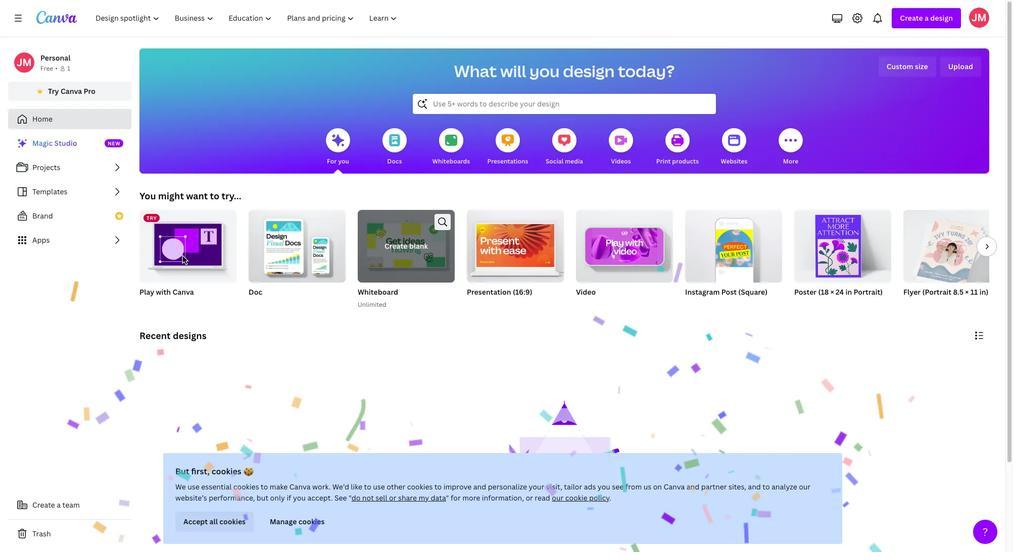 Task type: locate. For each thing, give the bounding box(es) containing it.
0 horizontal spatial use
[[188, 483, 200, 492]]

× inside group
[[831, 288, 834, 297]]

cookies right all
[[219, 517, 246, 527]]

tailor
[[564, 483, 582, 492]]

6 group from the left
[[904, 206, 1001, 286]]

2 vertical spatial create
[[32, 501, 55, 510]]

will left "be"
[[579, 531, 591, 540]]

use up sell on the bottom of the page
[[373, 483, 385, 492]]

but
[[175, 466, 189, 478]]

2 group from the left
[[467, 206, 564, 283]]

create
[[900, 13, 923, 23], [385, 242, 407, 251], [32, 501, 55, 510]]

jeremy miller element
[[14, 53, 34, 73]]

None search field
[[413, 94, 716, 114]]

0 horizontal spatial our
[[552, 494, 564, 503]]

1 vertical spatial a
[[57, 501, 61, 510]]

× left 24
[[831, 288, 834, 297]]

templates link
[[8, 182, 131, 202]]

doc group
[[249, 206, 346, 310]]

× inside "group"
[[965, 288, 969, 297]]

sell
[[376, 494, 387, 503]]

2 horizontal spatial or
[[551, 531, 558, 540]]

canva left pro
[[61, 86, 82, 96]]

0 vertical spatial create
[[900, 13, 923, 23]]

try down you
[[147, 215, 157, 222]]

design inside dropdown button
[[931, 13, 953, 23]]

0 vertical spatial a
[[925, 13, 929, 23]]

create up "custom size" in the right top of the page
[[900, 13, 923, 23]]

or for sell
[[389, 494, 396, 503]]

1 horizontal spatial ×
[[965, 288, 969, 297]]

you up search search box
[[530, 60, 560, 82]]

to right like
[[364, 483, 371, 492]]

or for create
[[551, 531, 558, 540]]

personal
[[40, 53, 70, 63]]

studio
[[54, 138, 77, 148]]

and up do not sell or share my data " for more information, or read our cookie policy . on the bottom of page
[[473, 483, 486, 492]]

might
[[158, 190, 184, 202]]

1 horizontal spatial "
[[446, 494, 449, 503]]

free
[[40, 64, 53, 73]]

1 horizontal spatial a
[[925, 13, 929, 23]]

5 group from the left
[[794, 206, 891, 283]]

manage cookies button
[[262, 512, 333, 533]]

social
[[546, 157, 564, 166]]

2 and from the left
[[687, 483, 700, 492]]

brand
[[32, 211, 53, 221]]

and right sites,
[[748, 483, 761, 492]]

0 vertical spatial design
[[931, 13, 953, 23]]

(portrait
[[923, 288, 952, 297]]

a inside button
[[57, 501, 61, 510]]

design up search search box
[[563, 60, 615, 82]]

a inside dropdown button
[[925, 13, 929, 23]]

group
[[249, 206, 346, 283], [467, 206, 564, 283], [576, 206, 673, 283], [685, 206, 782, 283], [794, 206, 891, 283], [904, 206, 1001, 286]]

custom size button
[[879, 57, 936, 77]]

create left team
[[32, 501, 55, 510]]

what will you design today?
[[454, 60, 675, 82]]

recent designs
[[139, 330, 206, 342]]

video group
[[576, 206, 673, 310]]

or
[[389, 494, 396, 503], [526, 494, 533, 503], [551, 531, 558, 540]]

canva right "with"
[[173, 288, 194, 297]]

other
[[387, 483, 405, 492]]

policy
[[589, 494, 610, 503]]

use up website's
[[188, 483, 200, 492]]

1 vertical spatial create
[[385, 242, 407, 251]]

do not sell or share my data link
[[352, 494, 446, 503]]

group for flyer (portrait 8.5 × 11 in)
[[904, 206, 1001, 286]]

visit,
[[546, 483, 562, 492]]

create a team
[[32, 501, 80, 510]]

top level navigation element
[[89, 8, 406, 28]]

projects
[[32, 163, 60, 172]]

1 vertical spatial will
[[579, 531, 591, 540]]

designs you create or open will be shown here.
[[485, 531, 644, 540]]

0 horizontal spatial create
[[32, 501, 55, 510]]

you up the 'policy'
[[598, 483, 610, 492]]

or left open
[[551, 531, 558, 540]]

but first, cookies 🍪 dialog
[[163, 454, 842, 545]]

you right the for
[[338, 157, 349, 166]]

new
[[108, 140, 120, 147]]

4 group from the left
[[685, 206, 782, 283]]

doc
[[249, 288, 262, 297]]

videos
[[611, 157, 631, 166]]

0 horizontal spatial "
[[349, 494, 352, 503]]

your
[[529, 483, 544, 492]]

try for try canva pro
[[48, 86, 59, 96]]

2 horizontal spatial create
[[900, 13, 923, 23]]

create inside group
[[385, 242, 407, 251]]

"
[[349, 494, 352, 503], [446, 494, 449, 503]]

designs
[[485, 531, 512, 540]]

0 horizontal spatial will
[[500, 60, 526, 82]]

×
[[831, 288, 834, 297], [965, 288, 969, 297]]

0 vertical spatial our
[[799, 483, 811, 492]]

try inside play with canva group
[[147, 215, 157, 222]]

0 horizontal spatial a
[[57, 501, 61, 510]]

" left for
[[446, 494, 449, 503]]

cookies
[[212, 466, 241, 478], [233, 483, 259, 492], [407, 483, 433, 492], [219, 517, 246, 527], [298, 517, 325, 527]]

to
[[210, 190, 219, 202], [261, 483, 268, 492], [364, 483, 371, 492], [435, 483, 442, 492], [763, 483, 770, 492]]

make
[[270, 483, 288, 492]]

poster (18 × 24 in portrait) group
[[794, 206, 891, 310]]

try canva pro
[[48, 86, 95, 96]]

pro
[[84, 86, 95, 96]]

jeremy miller image
[[969, 8, 989, 28], [969, 8, 989, 28], [14, 53, 34, 73]]

play with canva
[[139, 288, 194, 297]]

0 horizontal spatial and
[[473, 483, 486, 492]]

instagram post (square) group
[[685, 206, 782, 310]]

2 × from the left
[[965, 288, 969, 297]]

0 horizontal spatial ×
[[831, 288, 834, 297]]

group for poster (18 × 24 in portrait)
[[794, 206, 891, 283]]

1 vertical spatial our
[[552, 494, 564, 503]]

1 horizontal spatial create
[[385, 242, 407, 251]]

1 horizontal spatial and
[[687, 483, 700, 492]]

1 group from the left
[[249, 206, 346, 283]]

will
[[500, 60, 526, 82], [579, 531, 591, 540]]

to up data
[[435, 483, 442, 492]]

1 horizontal spatial try
[[147, 215, 157, 222]]

custom size
[[887, 62, 928, 71]]

recent
[[139, 330, 171, 342]]

our down visit,
[[552, 494, 564, 503]]

group for presentation (16:9)
[[467, 206, 564, 283]]

(16:9)
[[513, 288, 532, 297]]

media
[[565, 157, 583, 166]]

and left partner
[[687, 483, 700, 492]]

(square)
[[738, 288, 768, 297]]

2 horizontal spatial and
[[748, 483, 761, 492]]

" inside we use essential cookies to make canva work. we'd like to use other cookies to improve and personalize your visit, tailor ads you see from us on canva and partner sites, and to analyze our website's performance, but only if you accept. see "
[[349, 494, 352, 503]]

canva up the if
[[289, 483, 311, 492]]

2 " from the left
[[446, 494, 449, 503]]

trash link
[[8, 525, 131, 545]]

see
[[612, 483, 624, 492]]

will right "what" on the top left of page
[[500, 60, 526, 82]]

cookies up the essential
[[212, 466, 241, 478]]

1 vertical spatial try
[[147, 215, 157, 222]]

1 × from the left
[[831, 288, 834, 297]]

1
[[67, 64, 70, 73]]

try inside button
[[48, 86, 59, 96]]

× left the 11
[[965, 288, 969, 297]]

1 and from the left
[[473, 483, 486, 492]]

we'd
[[332, 483, 349, 492]]

or left read
[[526, 494, 533, 503]]

on
[[653, 483, 662, 492]]

information,
[[482, 494, 524, 503]]

do
[[352, 494, 361, 503]]

team
[[62, 501, 80, 510]]

1 horizontal spatial or
[[526, 494, 533, 503]]

0 horizontal spatial or
[[389, 494, 396, 503]]

list
[[8, 133, 131, 251]]

first,
[[191, 466, 210, 478]]

if
[[287, 494, 291, 503]]

upload button
[[940, 57, 981, 77]]

a for design
[[925, 13, 929, 23]]

cookies up the my
[[407, 483, 433, 492]]

our right analyze
[[799, 483, 811, 492]]

our
[[799, 483, 811, 492], [552, 494, 564, 503]]

create inside dropdown button
[[900, 13, 923, 23]]

read
[[535, 494, 550, 503]]

1 " from the left
[[349, 494, 352, 503]]

1 vertical spatial design
[[563, 60, 615, 82]]

apps
[[32, 235, 50, 245]]

a
[[925, 13, 929, 23], [57, 501, 61, 510]]

3 group from the left
[[576, 206, 673, 283]]

presentation (16:9) group
[[467, 206, 564, 310]]

0 horizontal spatial try
[[48, 86, 59, 96]]

create inside button
[[32, 501, 55, 510]]

whiteboard
[[358, 288, 398, 297]]

for
[[327, 157, 337, 166]]

try down '•'
[[48, 86, 59, 96]]

0 vertical spatial try
[[48, 86, 59, 96]]

or right sell on the bottom of the page
[[389, 494, 396, 503]]

design left "jm" dropdown button
[[931, 13, 953, 23]]

whiteboards button
[[432, 121, 470, 174]]

websites button
[[721, 121, 748, 174]]

canva
[[61, 86, 82, 96], [173, 288, 194, 297], [289, 483, 311, 492], [664, 483, 685, 492]]

poster (18 × 24 in portrait)
[[794, 288, 883, 297]]

to left try...
[[210, 190, 219, 202]]

open
[[560, 531, 578, 540]]

create left blank
[[385, 242, 407, 251]]

a up size
[[925, 13, 929, 23]]

1 horizontal spatial use
[[373, 483, 385, 492]]

create for create blank
[[385, 242, 407, 251]]

here.
[[627, 531, 644, 540]]

a left team
[[57, 501, 61, 510]]

we
[[175, 483, 186, 492]]

trash
[[32, 530, 51, 539]]

" right see
[[349, 494, 352, 503]]

1 horizontal spatial design
[[931, 13, 953, 23]]

jm button
[[969, 8, 989, 28]]

1 horizontal spatial our
[[799, 483, 811, 492]]



Task type: describe. For each thing, give the bounding box(es) containing it.
websites
[[721, 157, 748, 166]]

analyze
[[772, 483, 797, 492]]

canva right on
[[664, 483, 685, 492]]

canva inside button
[[61, 86, 82, 96]]

create a design button
[[892, 8, 961, 28]]

create a team button
[[8, 496, 131, 516]]

only
[[270, 494, 285, 503]]

apps link
[[8, 230, 131, 251]]

jeremy miller image for "jm" dropdown button
[[969, 8, 989, 28]]

free •
[[40, 64, 58, 73]]

a for team
[[57, 501, 61, 510]]

create
[[528, 531, 549, 540]]

in
[[846, 288, 852, 297]]

not
[[362, 494, 374, 503]]

for you button
[[326, 121, 350, 174]]

create for create a team
[[32, 501, 55, 510]]

list containing magic studio
[[8, 133, 131, 251]]

but first, cookies 🍪
[[175, 466, 253, 478]]

shown
[[603, 531, 625, 540]]

flyer (portrait 8.5 × 11 in) group
[[904, 206, 1001, 310]]

to left analyze
[[763, 483, 770, 492]]

you inside button
[[338, 157, 349, 166]]

designs
[[173, 330, 206, 342]]

projects link
[[8, 158, 131, 178]]

•
[[55, 64, 58, 73]]

try for try
[[147, 215, 157, 222]]

flyer (portrait 8.5 × 11 in)
[[904, 288, 989, 297]]

do not sell or share my data " for more information, or read our cookie policy .
[[352, 494, 611, 503]]

more
[[462, 494, 480, 503]]

print products button
[[656, 121, 699, 174]]

manage
[[270, 517, 297, 527]]

sites,
[[729, 483, 746, 492]]

to up but
[[261, 483, 268, 492]]

you
[[139, 190, 156, 202]]

my
[[419, 494, 429, 503]]

magic studio
[[32, 138, 77, 148]]

cookies down accept.
[[298, 517, 325, 527]]

work.
[[312, 483, 331, 492]]

social media
[[546, 157, 583, 166]]

custom
[[887, 62, 913, 71]]

1 horizontal spatial will
[[579, 531, 591, 540]]

manage cookies
[[270, 517, 325, 527]]

portrait)
[[854, 288, 883, 297]]

post
[[722, 288, 737, 297]]

canva inside group
[[173, 288, 194, 297]]

products
[[672, 157, 699, 166]]

flyer
[[904, 288, 921, 297]]

unlimited
[[358, 301, 386, 309]]

play with canva group
[[139, 210, 237, 298]]

whiteboard unlimited
[[358, 288, 398, 309]]

you right the if
[[293, 494, 306, 503]]

share
[[398, 494, 417, 503]]

from
[[626, 483, 642, 492]]

0 horizontal spatial design
[[563, 60, 615, 82]]

more
[[783, 157, 799, 166]]

you might want to try...
[[139, 190, 241, 202]]

accept all cookies
[[183, 517, 246, 527]]

like
[[351, 483, 362, 492]]

docs
[[387, 157, 402, 166]]

? button
[[973, 521, 998, 545]]

our cookie policy link
[[552, 494, 610, 503]]

group for instagram post (square)
[[685, 206, 782, 283]]

presentations
[[487, 157, 528, 166]]

create blank group
[[358, 210, 455, 283]]

24
[[836, 288, 844, 297]]

presentations button
[[487, 121, 528, 174]]

ads
[[584, 483, 596, 492]]

cookies down 🍪
[[233, 483, 259, 492]]

0 vertical spatial will
[[500, 60, 526, 82]]

presentation (16:9)
[[467, 288, 532, 297]]

cookie
[[565, 494, 588, 503]]

try...
[[222, 190, 241, 202]]

partner
[[701, 483, 727, 492]]

performance,
[[209, 494, 255, 503]]

8.5
[[953, 288, 964, 297]]

docs button
[[383, 121, 407, 174]]

upload
[[948, 62, 973, 71]]

be
[[593, 531, 601, 540]]

for
[[451, 494, 461, 503]]

whiteboards
[[432, 157, 470, 166]]

but
[[257, 494, 268, 503]]

1 use from the left
[[188, 483, 200, 492]]

3 and from the left
[[748, 483, 761, 492]]

create for create a design
[[900, 13, 923, 23]]

home
[[32, 114, 53, 124]]

whiteboard group
[[358, 210, 455, 310]]

print
[[656, 157, 671, 166]]

accept.
[[307, 494, 333, 503]]

group for video
[[576, 206, 673, 283]]

2 use from the left
[[373, 483, 385, 492]]

our inside we use essential cookies to make canva work. we'd like to use other cookies to improve and personalize your visit, tailor ads you see from us on canva and partner sites, and to analyze our website's performance, but only if you accept. see "
[[799, 483, 811, 492]]

🍪
[[243, 466, 253, 478]]

videos button
[[609, 121, 633, 174]]

you left create
[[513, 531, 526, 540]]

brand link
[[8, 206, 131, 226]]

presentation
[[467, 288, 511, 297]]

Search search field
[[433, 95, 696, 114]]

jeremy miller image for jeremy miller element
[[14, 53, 34, 73]]

essential
[[201, 483, 232, 492]]

personalize
[[488, 483, 527, 492]]

us
[[644, 483, 652, 492]]

video
[[576, 288, 596, 297]]



Task type: vqa. For each thing, say whether or not it's contained in the screenshot.
the Who can't access Canva for Education?
no



